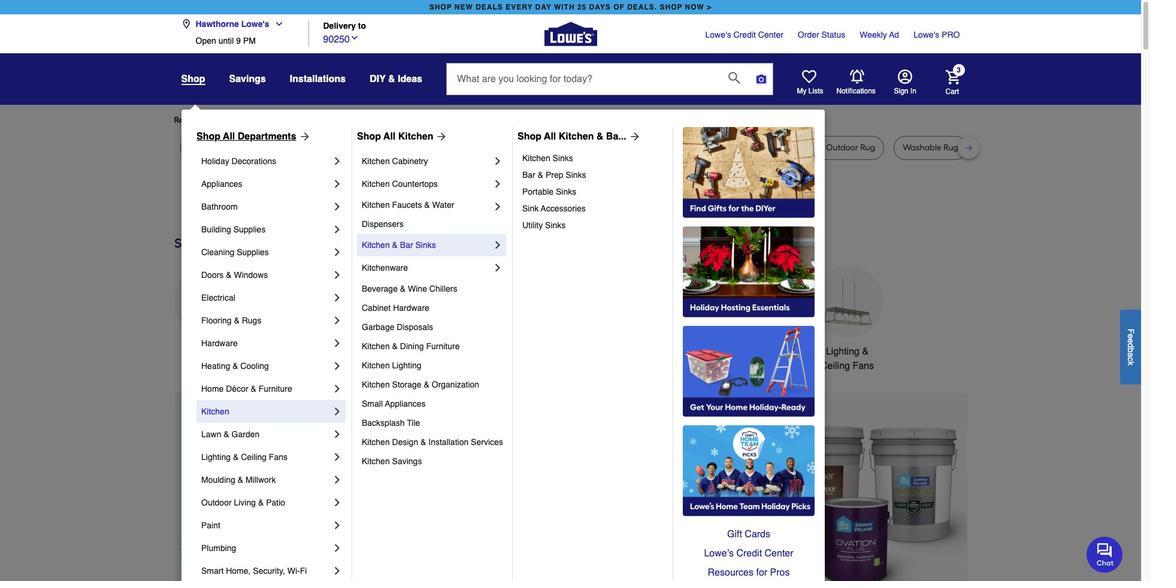 Task type: locate. For each thing, give the bounding box(es) containing it.
chevron right image for home décor & furniture
[[331, 383, 343, 395]]

appliances down holiday
[[201, 179, 242, 189]]

0 horizontal spatial arrow right image
[[296, 131, 311, 143]]

1 horizontal spatial lighting
[[392, 361, 422, 370]]

2 rug from the left
[[247, 143, 262, 153]]

decorations for holiday
[[232, 156, 276, 166]]

furniture down garbage disposals link
[[426, 342, 460, 351]]

kitchen storage & organization
[[362, 380, 479, 390]]

8 chevron right image from the top
[[331, 542, 343, 554]]

washable for washable rug
[[903, 143, 942, 153]]

k
[[1127, 361, 1136, 365]]

0 vertical spatial lighting & ceiling fans
[[821, 346, 874, 371]]

1 you from the left
[[283, 115, 297, 125]]

1 allen from the left
[[476, 143, 495, 153]]

deals.
[[627, 3, 657, 11]]

all for shop all kitchen
[[384, 131, 396, 142]]

bar up kitchenware link
[[400, 240, 413, 250]]

delivery
[[323, 21, 356, 31]]

for
[[271, 115, 281, 125], [377, 115, 388, 125], [757, 567, 768, 578]]

sinks up prep
[[553, 153, 573, 163]]

organization
[[432, 380, 479, 390]]

chevron right image
[[331, 155, 343, 167], [492, 155, 504, 167], [492, 178, 504, 190], [331, 201, 343, 213], [492, 201, 504, 213], [331, 224, 343, 236], [492, 239, 504, 251], [492, 262, 504, 274], [331, 269, 343, 281], [331, 315, 343, 327], [331, 337, 343, 349], [331, 360, 343, 372], [331, 406, 343, 418], [331, 428, 343, 440], [331, 520, 343, 532], [331, 565, 343, 577]]

kitchen for kitchen faucets
[[449, 346, 481, 357]]

area
[[306, 143, 324, 153], [534, 143, 552, 153], [737, 143, 755, 153]]

3 shop from the left
[[518, 131, 542, 142]]

lowe's home improvement account image
[[898, 70, 912, 84]]

1 shop from the left
[[429, 3, 452, 11]]

you
[[283, 115, 297, 125], [390, 115, 404, 125]]

backsplash tile link
[[362, 413, 504, 433]]

1 roth from the left
[[514, 143, 532, 153]]

1 horizontal spatial shop
[[357, 131, 381, 142]]

hardware inside hardware "link"
[[201, 339, 238, 348]]

building supplies link
[[201, 218, 331, 241]]

new
[[455, 3, 473, 11]]

1 vertical spatial decorations
[[367, 361, 418, 371]]

faucets inside button
[[484, 346, 518, 357]]

security,
[[253, 566, 285, 576]]

1 horizontal spatial you
[[390, 115, 404, 125]]

shop all kitchen & ba... link
[[518, 129, 641, 144]]

fans inside lighting & ceiling fans
[[853, 361, 874, 371]]

heating & cooling link
[[201, 355, 331, 378]]

2 and from the left
[[617, 143, 632, 153]]

holiday hosting essentials. image
[[683, 227, 815, 318]]

e up b
[[1127, 338, 1136, 343]]

0 vertical spatial lighting
[[826, 346, 860, 357]]

lighting inside lighting & ceiling fans
[[826, 346, 860, 357]]

0 horizontal spatial roth
[[514, 143, 532, 153]]

0 vertical spatial hardware
[[393, 303, 430, 313]]

1 and from the left
[[497, 143, 512, 153]]

appliances link
[[201, 173, 331, 195]]

for for searches
[[271, 115, 281, 125]]

lowe's credit center link
[[683, 544, 815, 563]]

1 vertical spatial savings
[[392, 457, 422, 466]]

sinks right prep
[[566, 170, 586, 180]]

faucets for kitchen faucets & water dispensers
[[392, 200, 422, 210]]

chevron right image for heating & cooling
[[331, 360, 343, 372]]

lowe's
[[704, 548, 734, 559]]

lighting
[[826, 346, 860, 357], [392, 361, 422, 370], [201, 452, 231, 462]]

1 vertical spatial furniture
[[259, 384, 292, 394]]

rug 5x8
[[189, 143, 219, 153]]

2 shop from the left
[[357, 131, 381, 142]]

1 horizontal spatial roth
[[635, 143, 652, 153]]

appliances up heating in the bottom left of the page
[[187, 346, 233, 357]]

lowe's pro
[[914, 30, 960, 40]]

chevron right image for electrical
[[331, 292, 343, 304]]

0 vertical spatial ceiling
[[821, 361, 850, 371]]

decorations for christmas
[[367, 361, 418, 371]]

kitchen inside the kitchen faucets & water dispensers
[[362, 200, 390, 210]]

None search field
[[446, 63, 774, 106]]

rug rug
[[247, 143, 279, 153]]

lighting & ceiling fans button
[[812, 265, 884, 373]]

2 washable from the left
[[903, 143, 942, 153]]

kitchen for kitchen faucets & water dispensers
[[362, 200, 390, 210]]

&
[[388, 74, 395, 84], [597, 131, 604, 142], [538, 170, 544, 180], [424, 200, 430, 210], [392, 240, 398, 250], [226, 270, 232, 280], [400, 284, 406, 294], [234, 316, 240, 325], [392, 342, 398, 351], [863, 346, 869, 357], [233, 361, 238, 371], [424, 380, 430, 390], [251, 384, 256, 394], [224, 430, 229, 439], [421, 437, 426, 447], [233, 452, 239, 462], [238, 475, 243, 485], [258, 498, 264, 508]]

0 vertical spatial faucets
[[392, 200, 422, 210]]

1 all from the left
[[223, 131, 235, 142]]

arrow right image
[[627, 131, 641, 143], [945, 497, 957, 509]]

shop for shop all kitchen
[[357, 131, 381, 142]]

ad
[[889, 30, 900, 40]]

2 horizontal spatial area
[[737, 143, 755, 153]]

1 horizontal spatial savings
[[392, 457, 422, 466]]

chevron right image
[[331, 178, 343, 190], [331, 246, 343, 258], [331, 292, 343, 304], [331, 383, 343, 395], [331, 451, 343, 463], [331, 474, 343, 486], [331, 497, 343, 509], [331, 542, 343, 554]]

1 vertical spatial arrow right image
[[945, 497, 957, 509]]

chevron down image
[[269, 19, 284, 29]]

arrow right image inside shop all kitchen link
[[434, 131, 448, 143]]

center
[[759, 30, 784, 40], [765, 548, 794, 559]]

allen right desk
[[476, 143, 495, 153]]

building supplies
[[201, 225, 266, 234]]

7 chevron right image from the top
[[331, 497, 343, 509]]

days
[[589, 3, 611, 11]]

washable area rug
[[696, 143, 772, 153]]

1 horizontal spatial decorations
[[367, 361, 418, 371]]

25
[[578, 3, 587, 11]]

0 horizontal spatial fans
[[269, 452, 288, 462]]

2 roth from the left
[[635, 143, 652, 153]]

for up the "scroll to item #5" image at the right of page
[[757, 567, 768, 578]]

1 washable from the left
[[696, 143, 735, 153]]

1 vertical spatial faucets
[[484, 346, 518, 357]]

appliances inside 'button'
[[187, 346, 233, 357]]

1 horizontal spatial washable
[[903, 143, 942, 153]]

kitchen cabinetry link
[[362, 150, 492, 173]]

decorations down christmas
[[367, 361, 418, 371]]

savings button
[[229, 68, 266, 90]]

utility sinks
[[523, 221, 566, 230]]

kitchen savings
[[362, 457, 422, 466]]

suggestions
[[328, 115, 375, 125]]

credit inside lowe's credit center link
[[737, 548, 762, 559]]

millwork
[[246, 475, 276, 485]]

shop down more suggestions for you 'link'
[[357, 131, 381, 142]]

furniture up kitchen link
[[259, 384, 292, 394]]

and for allen and roth rug
[[617, 143, 632, 153]]

allen down 'ba...'
[[596, 143, 615, 153]]

search image
[[729, 72, 741, 84]]

you left more
[[283, 115, 297, 125]]

heating & cooling
[[201, 361, 269, 371]]

center up pros on the right of the page
[[765, 548, 794, 559]]

1 horizontal spatial allen
[[596, 143, 615, 153]]

arrow right image inside shop all kitchen & ba... link
[[627, 131, 641, 143]]

90250
[[323, 34, 350, 45]]

home
[[758, 346, 783, 357], [201, 384, 224, 394]]

1 vertical spatial smart
[[201, 566, 224, 576]]

arrow right image up kitchen cabinetry "link"
[[434, 131, 448, 143]]

hawthorne
[[196, 19, 239, 29]]

0 horizontal spatial lighting & ceiling fans
[[201, 452, 288, 462]]

0 horizontal spatial lowe's
[[241, 19, 269, 29]]

0 horizontal spatial bar
[[400, 240, 413, 250]]

decorations down rug rug at the top left of the page
[[232, 156, 276, 166]]

kitchen inside button
[[449, 346, 481, 357]]

0 horizontal spatial shop
[[429, 3, 452, 11]]

shop left new
[[429, 3, 452, 11]]

0 horizontal spatial furniture
[[259, 384, 292, 394]]

0 vertical spatial furniture
[[426, 342, 460, 351]]

lighting & ceiling fans link
[[201, 446, 331, 469]]

shop up the 'allen and roth area rug'
[[518, 131, 542, 142]]

credit inside lowe's credit center link
[[734, 30, 756, 40]]

arrow right image down more
[[296, 131, 311, 143]]

1 horizontal spatial ceiling
[[821, 361, 850, 371]]

chat invite button image
[[1087, 536, 1124, 573]]

1 horizontal spatial shop
[[660, 3, 683, 11]]

lowe's down '>'
[[706, 30, 731, 40]]

e up d
[[1127, 334, 1136, 338]]

supplies for cleaning supplies
[[237, 247, 269, 257]]

1 horizontal spatial smart
[[730, 346, 755, 357]]

0 vertical spatial bathroom
[[201, 202, 238, 212]]

1 horizontal spatial all
[[384, 131, 396, 142]]

lowe's left pro at right top
[[914, 30, 940, 40]]

f
[[1127, 329, 1136, 334]]

chevron right image for doors & windows
[[331, 269, 343, 281]]

1 area from the left
[[306, 143, 324, 153]]

smart for smart home
[[730, 346, 755, 357]]

1 vertical spatial center
[[765, 548, 794, 559]]

all
[[223, 131, 235, 142], [384, 131, 396, 142], [544, 131, 556, 142]]

credit up search icon
[[734, 30, 756, 40]]

1 vertical spatial supplies
[[237, 247, 269, 257]]

arrow right image
[[296, 131, 311, 143], [434, 131, 448, 143]]

0 horizontal spatial ceiling
[[241, 452, 267, 462]]

roth up the kitchen sinks
[[514, 143, 532, 153]]

appliances down storage
[[385, 399, 426, 409]]

supplies up "windows"
[[237, 247, 269, 257]]

shop new deals every day with 25 days of deals. shop now > link
[[427, 0, 714, 14]]

lowe's wishes you and your family a happy hanukkah. image
[[174, 191, 967, 221]]

1 horizontal spatial for
[[377, 115, 388, 125]]

1 horizontal spatial arrow right image
[[945, 497, 957, 509]]

shop button
[[181, 73, 205, 85]]

2 allen from the left
[[596, 143, 615, 153]]

decorations
[[232, 156, 276, 166], [367, 361, 418, 371]]

0 horizontal spatial decorations
[[232, 156, 276, 166]]

of
[[614, 3, 625, 11]]

0 vertical spatial fans
[[853, 361, 874, 371]]

to
[[358, 21, 366, 31]]

beverage
[[362, 284, 398, 294]]

0 horizontal spatial all
[[223, 131, 235, 142]]

kitchen sinks link
[[523, 150, 665, 167]]

e
[[1127, 334, 1136, 338], [1127, 338, 1136, 343]]

chevron right image for kitchen
[[331, 406, 343, 418]]

bar up portable
[[523, 170, 536, 180]]

holiday
[[201, 156, 229, 166]]

kitchen faucets & water dispensers
[[362, 200, 457, 229]]

in
[[911, 87, 917, 95]]

0 vertical spatial arrow right image
[[627, 131, 641, 143]]

more suggestions for you link
[[307, 114, 413, 126]]

shop
[[197, 131, 221, 142], [357, 131, 381, 142], [518, 131, 542, 142]]

1 rug from the left
[[189, 143, 204, 153]]

1 horizontal spatial hardware
[[393, 303, 430, 313]]

garbage
[[362, 322, 395, 332]]

lowe's for lowe's pro
[[914, 30, 940, 40]]

1 horizontal spatial bathroom
[[645, 346, 686, 357]]

center left order
[[759, 30, 784, 40]]

lowe's up 'pm'
[[241, 19, 269, 29]]

shop for shop all departments
[[197, 131, 221, 142]]

sinks for kitchen sinks
[[553, 153, 573, 163]]

shop up 5x8
[[197, 131, 221, 142]]

savings down 'pm'
[[229, 74, 266, 84]]

for up shop all kitchen
[[377, 115, 388, 125]]

center for lowe's credit center
[[765, 548, 794, 559]]

1 horizontal spatial bar
[[523, 170, 536, 180]]

credit up resources for pros 'link' at bottom
[[737, 548, 762, 559]]

scroll to item #5 image
[[731, 579, 762, 581]]

1 horizontal spatial area
[[534, 143, 552, 153]]

chevron right image for outdoor living & patio
[[331, 497, 343, 509]]

home inside button
[[758, 346, 783, 357]]

2 horizontal spatial lighting
[[826, 346, 860, 357]]

0 horizontal spatial area
[[306, 143, 324, 153]]

1 vertical spatial home
[[201, 384, 224, 394]]

and for allen and roth area rug
[[497, 143, 512, 153]]

savings
[[229, 74, 266, 84], [392, 457, 422, 466]]

4 chevron right image from the top
[[331, 383, 343, 395]]

1 vertical spatial bathroom
[[645, 346, 686, 357]]

1 horizontal spatial lowe's
[[706, 30, 731, 40]]

sign
[[894, 87, 909, 95]]

1 horizontal spatial furniture
[[426, 342, 460, 351]]

0 horizontal spatial washable
[[696, 143, 735, 153]]

0 vertical spatial bar
[[523, 170, 536, 180]]

2 horizontal spatial for
[[757, 567, 768, 578]]

0 horizontal spatial lighting
[[201, 452, 231, 462]]

chevron right image for lighting & ceiling fans
[[331, 451, 343, 463]]

1 horizontal spatial arrow right image
[[434, 131, 448, 143]]

0 vertical spatial decorations
[[232, 156, 276, 166]]

furniture for kitchen & dining furniture
[[426, 342, 460, 351]]

all up furniture
[[384, 131, 396, 142]]

open until 9 pm
[[196, 36, 256, 46]]

smart for smart home, security, wi-fi
[[201, 566, 224, 576]]

electrical
[[201, 293, 235, 303]]

chillers
[[430, 284, 458, 294]]

home décor & furniture
[[201, 384, 292, 394]]

portable
[[523, 187, 554, 197]]

allen for allen and roth area rug
[[476, 143, 495, 153]]

0 horizontal spatial faucets
[[392, 200, 422, 210]]

1 horizontal spatial and
[[617, 143, 632, 153]]

faucets inside the kitchen faucets & water dispensers
[[392, 200, 422, 210]]

windows
[[234, 270, 268, 280]]

0 horizontal spatial arrow right image
[[627, 131, 641, 143]]

kitchen for kitchen sinks
[[523, 153, 551, 163]]

3 all from the left
[[544, 131, 556, 142]]

lowe's home improvement logo image
[[544, 7, 597, 60]]

5 chevron right image from the top
[[331, 451, 343, 463]]

you up shop all kitchen
[[390, 115, 404, 125]]

chevron down image
[[350, 33, 360, 42]]

chevron right image for moulding & millwork
[[331, 474, 343, 486]]

smart inside button
[[730, 346, 755, 357]]

smart
[[730, 346, 755, 357], [201, 566, 224, 576]]

hardware down flooring
[[201, 339, 238, 348]]

hardware link
[[201, 332, 331, 355]]

sinks inside 'link'
[[566, 170, 586, 180]]

arrow right image inside shop all departments link
[[296, 131, 311, 143]]

decorations inside 'button'
[[367, 361, 418, 371]]

0 horizontal spatial allen
[[476, 143, 495, 153]]

0 vertical spatial home
[[758, 346, 783, 357]]

roth up bar & prep sinks 'link'
[[635, 143, 652, 153]]

bar inside 'link'
[[523, 170, 536, 180]]

order status
[[798, 30, 846, 40]]

0 vertical spatial supplies
[[234, 225, 266, 234]]

2 chevron right image from the top
[[331, 246, 343, 258]]

smart home
[[730, 346, 783, 357]]

2 all from the left
[[384, 131, 396, 142]]

all up the kitchen sinks
[[544, 131, 556, 142]]

1 shop from the left
[[197, 131, 221, 142]]

shop for shop all kitchen & ba...
[[518, 131, 542, 142]]

sinks for portable sinks
[[556, 187, 577, 197]]

desk
[[430, 143, 449, 153]]

supplies up cleaning supplies
[[234, 225, 266, 234]]

kitchen countertops link
[[362, 173, 492, 195]]

lowe's
[[241, 19, 269, 29], [706, 30, 731, 40], [914, 30, 940, 40]]

1 arrow right image from the left
[[296, 131, 311, 143]]

chevron right image for hardware
[[331, 337, 343, 349]]

pm
[[243, 36, 256, 46]]

beverage & wine chillers link
[[362, 279, 504, 298]]

you inside more suggestions for you 'link'
[[390, 115, 404, 125]]

0 horizontal spatial for
[[271, 115, 281, 125]]

savings down design
[[392, 457, 422, 466]]

for up departments
[[271, 115, 281, 125]]

cleaning supplies link
[[201, 241, 331, 264]]

1 vertical spatial ceiling
[[241, 452, 267, 462]]

dispensers
[[362, 219, 404, 229]]

2 vertical spatial appliances
[[385, 399, 426, 409]]

kitchenware link
[[362, 256, 492, 279]]

0 horizontal spatial bathroom
[[201, 202, 238, 212]]

day
[[535, 3, 552, 11]]

faucets for kitchen faucets
[[484, 346, 518, 357]]

1 horizontal spatial faucets
[[484, 346, 518, 357]]

2 vertical spatial lighting
[[201, 452, 231, 462]]

1 horizontal spatial fans
[[853, 361, 874, 371]]

lawn & garden link
[[201, 423, 331, 446]]

0 horizontal spatial hardware
[[201, 339, 238, 348]]

ceiling inside lighting & ceiling fans
[[821, 361, 850, 371]]

2 horizontal spatial lowe's
[[914, 30, 940, 40]]

1 horizontal spatial lighting & ceiling fans
[[821, 346, 874, 371]]

0 vertical spatial center
[[759, 30, 784, 40]]

0 horizontal spatial smart
[[201, 566, 224, 576]]

supplies for building supplies
[[234, 225, 266, 234]]

90250 button
[[323, 31, 360, 46]]

6 chevron right image from the top
[[331, 474, 343, 486]]

moulding & millwork link
[[201, 469, 331, 491]]

0 horizontal spatial home
[[201, 384, 224, 394]]

shop left now
[[660, 3, 683, 11]]

1 vertical spatial fans
[[269, 452, 288, 462]]

hardware down the beverage & wine chillers
[[393, 303, 430, 313]]

sinks up accessories
[[556, 187, 577, 197]]

kitchen cabinetry
[[362, 156, 428, 166]]

1 chevron right image from the top
[[331, 178, 343, 190]]

for for suggestions
[[377, 115, 388, 125]]

0 vertical spatial smart
[[730, 346, 755, 357]]

0 vertical spatial credit
[[734, 30, 756, 40]]

sinks down 'sink accessories'
[[545, 221, 566, 230]]

2 horizontal spatial all
[[544, 131, 556, 142]]

sink
[[523, 204, 539, 213]]

8 rug from the left
[[861, 143, 876, 153]]

5 rug from the left
[[554, 143, 569, 153]]

living
[[234, 498, 256, 508]]

1 vertical spatial hardware
[[201, 339, 238, 348]]

resources for pros link
[[683, 563, 815, 581]]

2 arrow right image from the left
[[434, 131, 448, 143]]

2 horizontal spatial shop
[[518, 131, 542, 142]]

notifications
[[837, 87, 876, 95]]

2 area from the left
[[534, 143, 552, 153]]

3 chevron right image from the top
[[331, 292, 343, 304]]

5x8
[[206, 143, 219, 153]]

1 vertical spatial credit
[[737, 548, 762, 559]]

2 shop from the left
[[660, 3, 683, 11]]

bar & prep sinks link
[[523, 167, 665, 183]]

doors & windows
[[201, 270, 268, 280]]

0 horizontal spatial you
[[283, 115, 297, 125]]

you for recommended searches for you
[[283, 115, 297, 125]]

2 you from the left
[[390, 115, 404, 125]]

2 e from the top
[[1127, 338, 1136, 343]]

all down "recommended searches for you"
[[223, 131, 235, 142]]

1 vertical spatial appliances
[[187, 346, 233, 357]]

bathroom inside button
[[645, 346, 686, 357]]

1 horizontal spatial home
[[758, 346, 783, 357]]

chevron right image for lawn & garden
[[331, 428, 343, 440]]

0 horizontal spatial savings
[[229, 74, 266, 84]]

0 horizontal spatial shop
[[197, 131, 221, 142]]

0 horizontal spatial and
[[497, 143, 512, 153]]



Task type: vqa. For each thing, say whether or not it's contained in the screenshot.
rug 5x8
yes



Task type: describe. For each thing, give the bounding box(es) containing it.
kitchen for kitchen & bar sinks
[[362, 240, 390, 250]]

& inside lighting & ceiling fans
[[863, 346, 869, 357]]

sign in
[[894, 87, 917, 95]]

6 rug from the left
[[654, 143, 669, 153]]

smart home, security, wi-fi link
[[201, 560, 331, 581]]

now
[[685, 3, 705, 11]]

chevron right image for holiday decorations
[[331, 155, 343, 167]]

lowe's credit center
[[704, 548, 794, 559]]

chevron right image for paint
[[331, 520, 343, 532]]

chevron right image for bathroom
[[331, 201, 343, 213]]

storage
[[392, 380, 422, 390]]

kitchen savings link
[[362, 452, 504, 471]]

9 rug from the left
[[944, 143, 959, 153]]

every
[[506, 3, 533, 11]]

kitchen design & installation services
[[362, 437, 503, 447]]

plumbing
[[201, 544, 236, 553]]

chevron right image for kitchenware
[[492, 262, 504, 274]]

appliances button
[[174, 265, 246, 359]]

flooring & rugs link
[[201, 309, 331, 332]]

0 vertical spatial appliances
[[201, 179, 242, 189]]

cart
[[946, 87, 959, 96]]

wine
[[408, 284, 427, 294]]

doors
[[201, 270, 224, 280]]

1 vertical spatial lighting
[[392, 361, 422, 370]]

lowe's home team holiday picks. image
[[683, 425, 815, 517]]

patio
[[266, 498, 285, 508]]

bar & prep sinks
[[523, 170, 586, 180]]

rugs
[[242, 316, 262, 325]]

order
[[798, 30, 820, 40]]

arrow right image for shop all departments
[[296, 131, 311, 143]]

chevron right image for kitchen cabinetry
[[492, 155, 504, 167]]

get your home holiday-ready. image
[[683, 326, 815, 417]]

kitchen for kitchen design & installation services
[[362, 437, 390, 447]]

kitchen & bar sinks
[[362, 240, 436, 250]]

plumbing link
[[201, 537, 331, 560]]

roth for rug
[[635, 143, 652, 153]]

kitchen faucets & water dispensers link
[[362, 195, 492, 234]]

home décor & furniture link
[[201, 378, 331, 400]]

chevron right image for kitchen countertops
[[492, 178, 504, 190]]

kitchen for kitchen & dining furniture
[[362, 342, 390, 351]]

moulding
[[201, 475, 235, 485]]

sink accessories
[[523, 204, 586, 213]]

gift cards link
[[683, 525, 815, 544]]

lowe's pro link
[[914, 29, 960, 41]]

cabinet hardware link
[[362, 298, 504, 318]]

ba...
[[606, 131, 627, 142]]

shop all kitchen
[[357, 131, 434, 142]]

lowe's credit center
[[706, 30, 784, 40]]

garbage disposals
[[362, 322, 433, 332]]

diy & ideas
[[370, 74, 422, 84]]

shop all kitchen & ba...
[[518, 131, 627, 142]]

gift
[[727, 529, 742, 540]]

weekly
[[860, 30, 887, 40]]

small
[[362, 399, 383, 409]]

chevron right image for plumbing
[[331, 542, 343, 554]]

all for shop all departments
[[223, 131, 235, 142]]

kitchen for kitchen cabinetry
[[362, 156, 390, 166]]

chevron right image for kitchen faucets & water dispensers
[[492, 201, 504, 213]]

my lists
[[797, 87, 824, 95]]

lowe's inside button
[[241, 19, 269, 29]]

3 rug from the left
[[264, 143, 279, 153]]

holiday decorations
[[201, 156, 276, 166]]

garden
[[232, 430, 260, 439]]

kitchen for kitchen storage & organization
[[362, 380, 390, 390]]

installation
[[429, 437, 469, 447]]

cabinet
[[362, 303, 391, 313]]

chevron right image for building supplies
[[331, 224, 343, 236]]

camera image
[[756, 73, 768, 85]]

credit for lowe's
[[737, 548, 762, 559]]

moulding & millwork
[[201, 475, 276, 485]]

chevron right image for appliances
[[331, 178, 343, 190]]

>
[[707, 3, 712, 11]]

kitchen for kitchen countertops
[[362, 179, 390, 189]]

lists
[[809, 87, 824, 95]]

kitchen for kitchen lighting
[[362, 361, 390, 370]]

lighting & ceiling fans inside button
[[821, 346, 874, 371]]

small appliances
[[362, 399, 426, 409]]

area rug
[[306, 143, 341, 153]]

christmas decorations
[[367, 346, 418, 371]]

roth for area
[[514, 143, 532, 153]]

kitchen countertops
[[362, 179, 438, 189]]

chevron right image for smart home, security, wi-fi
[[331, 565, 343, 577]]

cabinetry
[[392, 156, 428, 166]]

hardware inside cabinet hardware "link"
[[393, 303, 430, 313]]

cleaning
[[201, 247, 234, 257]]

b
[[1127, 348, 1136, 352]]

kitchen design & installation services link
[[362, 433, 504, 452]]

location image
[[181, 19, 191, 29]]

allen for allen and roth rug
[[596, 143, 615, 153]]

kitchen sinks
[[523, 153, 573, 163]]

kitchen & bar sinks link
[[362, 234, 492, 256]]

kitchen & dining furniture link
[[362, 337, 504, 356]]

more suggestions for you
[[307, 115, 404, 125]]

you for more suggestions for you
[[390, 115, 404, 125]]

4 rug from the left
[[326, 143, 341, 153]]

status
[[822, 30, 846, 40]]

kitchen lighting
[[362, 361, 422, 370]]

recommended searches for you heading
[[174, 114, 967, 126]]

lowe's home improvement notification center image
[[850, 69, 864, 84]]

1 vertical spatial lighting & ceiling fans
[[201, 452, 288, 462]]

free same-day delivery when you order 1 gallon or more of paint by 2 p m. image
[[387, 392, 967, 581]]

departments
[[238, 131, 296, 142]]

credit for lowe's
[[734, 30, 756, 40]]

installations button
[[290, 68, 346, 90]]

washable for washable area rug
[[696, 143, 735, 153]]

Search Query text field
[[447, 64, 719, 95]]

cabinet hardware
[[362, 303, 430, 313]]

3 area from the left
[[737, 143, 755, 153]]

until
[[218, 36, 234, 46]]

delivery to
[[323, 21, 366, 31]]

& inside 'link'
[[538, 170, 544, 180]]

kitchen for kitchen savings
[[362, 457, 390, 466]]

1 vertical spatial bar
[[400, 240, 413, 250]]

recommended searches for you
[[174, 115, 297, 125]]

electrical link
[[201, 286, 331, 309]]

& inside the kitchen faucets & water dispensers
[[424, 200, 430, 210]]

lowe's home improvement lists image
[[802, 70, 816, 84]]

chevron right image for flooring & rugs
[[331, 315, 343, 327]]

find gifts for the diyer. image
[[683, 127, 815, 218]]

weekly ad
[[860, 30, 900, 40]]

lowe's home improvement cart image
[[946, 70, 960, 84]]

arrow right image for shop all kitchen
[[434, 131, 448, 143]]

all for shop all kitchen & ba...
[[544, 131, 556, 142]]

0 vertical spatial savings
[[229, 74, 266, 84]]

lowe's credit center link
[[706, 29, 784, 41]]

25 days of deals. don't miss deals every day. same-day delivery on in-stock orders placed by 2 p m. image
[[174, 392, 368, 581]]

resources
[[708, 567, 754, 578]]

design
[[392, 437, 418, 447]]

ideas
[[398, 74, 422, 84]]

order status link
[[798, 29, 846, 41]]

smart home, security, wi-fi
[[201, 566, 307, 576]]

flooring
[[201, 316, 232, 325]]

appliances inside "link"
[[385, 399, 426, 409]]

shop all departments
[[197, 131, 296, 142]]

outdoor living & patio link
[[201, 491, 331, 514]]

home,
[[226, 566, 251, 576]]

sinks up kitchenware link
[[416, 240, 436, 250]]

furniture for home décor & furniture
[[259, 384, 292, 394]]

center for lowe's credit center
[[759, 30, 784, 40]]

shop 25 days of deals by category image
[[174, 233, 967, 253]]

chevron right image for cleaning supplies
[[331, 246, 343, 258]]

lowe's for lowe's credit center
[[706, 30, 731, 40]]

7 rug from the left
[[757, 143, 772, 153]]

hawthorne lowe's button
[[181, 12, 289, 36]]

a
[[1127, 352, 1136, 357]]

sinks for utility sinks
[[545, 221, 566, 230]]

shop
[[181, 74, 205, 84]]

chevron right image for kitchen & bar sinks
[[492, 239, 504, 251]]

1 e from the top
[[1127, 334, 1136, 338]]

with
[[554, 3, 575, 11]]



